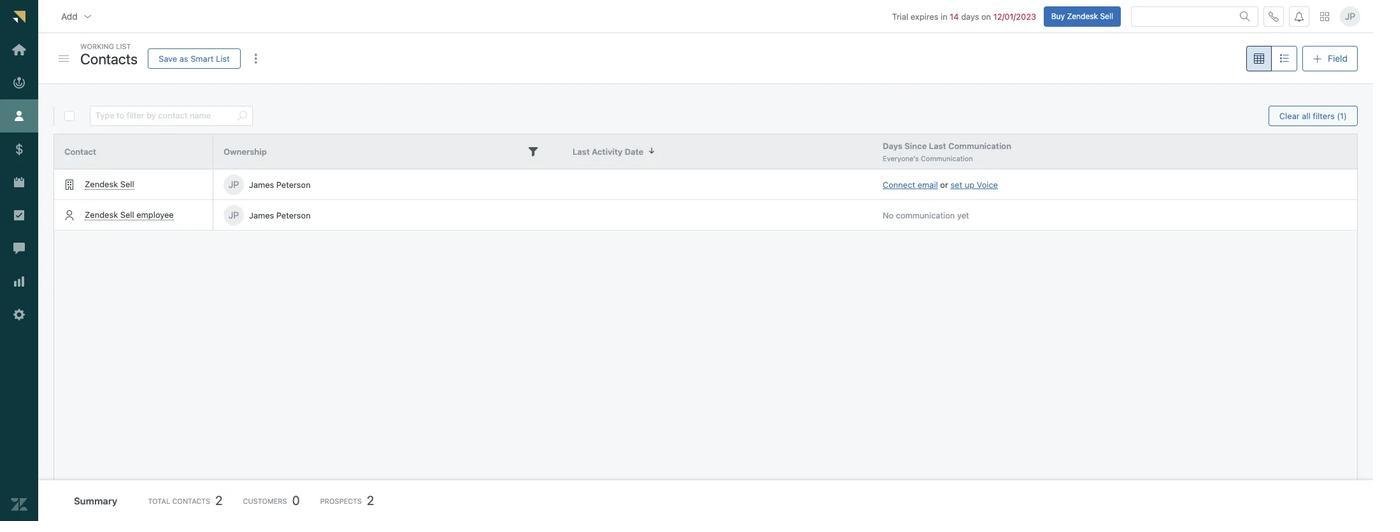 Task type: locate. For each thing, give the bounding box(es) containing it.
last
[[929, 141, 946, 151], [573, 146, 590, 157]]

set
[[951, 179, 963, 190]]

1 horizontal spatial list
[[216, 53, 230, 63]]

contacts right total
[[172, 497, 210, 505]]

0 vertical spatial jp
[[1345, 11, 1356, 22]]

save
[[159, 53, 177, 63]]

communication up 'or'
[[921, 154, 973, 162]]

jp
[[1345, 11, 1356, 22], [229, 179, 239, 190], [229, 210, 239, 220]]

prospects
[[320, 497, 362, 505]]

1 horizontal spatial last
[[929, 141, 946, 151]]

set up voice link
[[951, 179, 998, 190]]

james peterson
[[249, 179, 311, 190], [249, 210, 311, 220]]

1 horizontal spatial 2
[[367, 493, 374, 508]]

1 vertical spatial peterson
[[276, 210, 311, 220]]

all
[[1302, 111, 1311, 121]]

everyone's
[[883, 154, 919, 162]]

2 james peterson from the top
[[249, 210, 311, 220]]

2 2 from the left
[[367, 493, 374, 508]]

1 vertical spatial list
[[216, 53, 230, 63]]

clear
[[1280, 111, 1300, 121]]

clear all filters (1)
[[1280, 111, 1347, 121]]

customers 0
[[243, 493, 300, 508]]

no communication yet
[[883, 210, 969, 220]]

0
[[292, 493, 300, 508]]

zendesk for zendesk sell
[[85, 179, 118, 189]]

1 vertical spatial james peterson
[[249, 210, 311, 220]]

buy zendesk sell
[[1051, 11, 1113, 21]]

save as smart list button
[[148, 48, 241, 69]]

buy
[[1051, 11, 1065, 21]]

overflow vertical fill image
[[251, 54, 261, 64]]

working
[[80, 42, 114, 50]]

0 horizontal spatial list
[[116, 42, 131, 50]]

2 right prospects
[[367, 493, 374, 508]]

sell
[[1100, 11, 1113, 21], [120, 179, 134, 189], [120, 210, 134, 220]]

prospects 2
[[320, 493, 374, 508]]

communication
[[949, 141, 1012, 151], [921, 154, 973, 162]]

filters
[[1313, 111, 1335, 121]]

smart
[[191, 53, 214, 63]]

0 vertical spatial james
[[249, 179, 274, 190]]

buy zendesk sell button
[[1044, 6, 1121, 26]]

communication
[[896, 210, 955, 220]]

zendesk right building icon
[[85, 179, 118, 189]]

on
[[982, 11, 991, 21]]

list inside button
[[216, 53, 230, 63]]

2 vertical spatial zendesk
[[85, 210, 118, 220]]

handler image
[[59, 55, 69, 62]]

0 vertical spatial list
[[116, 42, 131, 50]]

0 vertical spatial sell
[[1100, 11, 1113, 21]]

zendesk image
[[11, 496, 27, 513]]

0 vertical spatial james peterson
[[249, 179, 311, 190]]

0 vertical spatial contacts
[[80, 50, 138, 67]]

1 vertical spatial sell
[[120, 179, 134, 189]]

peterson
[[276, 179, 311, 190], [276, 210, 311, 220]]

0 horizontal spatial last
[[573, 146, 590, 157]]

↓
[[649, 145, 655, 156]]

1 vertical spatial zendesk
[[85, 179, 118, 189]]

0 horizontal spatial contacts
[[80, 50, 138, 67]]

summary
[[74, 495, 117, 506]]

0 vertical spatial peterson
[[276, 179, 311, 190]]

contacts
[[80, 50, 138, 67], [172, 497, 210, 505]]

2 vertical spatial sell
[[120, 210, 134, 220]]

total contacts 2
[[148, 493, 223, 508]]

0 vertical spatial zendesk
[[1067, 11, 1098, 21]]

customers
[[243, 497, 287, 505]]

list right smart
[[216, 53, 230, 63]]

sell left the employee
[[120, 210, 134, 220]]

or
[[940, 179, 948, 190]]

2 left customers
[[215, 493, 223, 508]]

save as smart list
[[159, 53, 230, 63]]

communication up set up voice link in the right top of the page
[[949, 141, 1012, 151]]

1 vertical spatial jp
[[229, 179, 239, 190]]

jp button
[[1340, 6, 1361, 26]]

list
[[116, 42, 131, 50], [216, 53, 230, 63]]

last left activity
[[573, 146, 590, 157]]

1 vertical spatial contacts
[[172, 497, 210, 505]]

zendesk sell link
[[85, 179, 134, 190]]

building image
[[64, 179, 75, 190]]

zendesk down the zendesk sell link
[[85, 210, 118, 220]]

contacts right handler image
[[80, 50, 138, 67]]

contacts image
[[64, 210, 75, 220]]

zendesk inside button
[[1067, 11, 1098, 21]]

1 horizontal spatial contacts
[[172, 497, 210, 505]]

sell right buy
[[1100, 11, 1113, 21]]

james
[[249, 179, 274, 190], [249, 210, 274, 220]]

zendesk
[[1067, 11, 1098, 21], [85, 179, 118, 189], [85, 210, 118, 220]]

2
[[215, 493, 223, 508], [367, 493, 374, 508]]

1 james from the top
[[249, 179, 274, 190]]

voice
[[977, 179, 998, 190]]

0 horizontal spatial 2
[[215, 493, 223, 508]]

1 vertical spatial james
[[249, 210, 274, 220]]

date
[[625, 146, 644, 157]]

last right the since
[[929, 141, 946, 151]]

sell up zendesk sell employee
[[120, 179, 134, 189]]

1 james peterson from the top
[[249, 179, 311, 190]]

days
[[961, 11, 979, 21]]

connect email link
[[883, 179, 938, 190]]

zendesk right buy
[[1067, 11, 1098, 21]]

list right the working
[[116, 42, 131, 50]]

1 2 from the left
[[215, 493, 223, 508]]

in
[[941, 11, 948, 21]]



Task type: vqa. For each thing, say whether or not it's contained in the screenshot.
Total Contacts 2
yes



Task type: describe. For each thing, give the bounding box(es) containing it.
employee
[[137, 210, 174, 220]]

Type to filter by contact name field
[[96, 106, 232, 125]]

working list contacts
[[80, 42, 138, 67]]

ownership
[[224, 146, 267, 157]]

clear all filters (1) button
[[1269, 106, 1358, 126]]

up
[[965, 179, 975, 190]]

last inside days since last communication everyone's communication
[[929, 141, 946, 151]]

zendesk products image
[[1320, 12, 1329, 21]]

expires
[[911, 11, 939, 21]]

as
[[179, 53, 188, 63]]

zendesk for zendesk sell employee
[[85, 210, 118, 220]]

days since last communication everyone's communication
[[883, 141, 1012, 162]]

0 vertical spatial communication
[[949, 141, 1012, 151]]

1 peterson from the top
[[276, 179, 311, 190]]

sell for zendesk sell employee
[[120, 210, 134, 220]]

sell for zendesk sell
[[120, 179, 134, 189]]

last inside last activity date ↓
[[573, 146, 590, 157]]

2 peterson from the top
[[276, 210, 311, 220]]

jp inside button
[[1345, 11, 1356, 22]]

1 vertical spatial communication
[[921, 154, 973, 162]]

add
[[61, 11, 78, 21]]

sell inside button
[[1100, 11, 1113, 21]]

connect email or set up voice
[[883, 179, 998, 190]]

yet
[[957, 210, 969, 220]]

(1)
[[1337, 111, 1347, 121]]

contact
[[64, 146, 96, 157]]

trial
[[892, 11, 909, 21]]

connect
[[883, 179, 915, 190]]

contacts inside total contacts 2
[[172, 497, 210, 505]]

field
[[1328, 53, 1348, 64]]

filter fill image
[[528, 147, 538, 157]]

zendesk sell employee
[[85, 210, 174, 220]]

search image
[[237, 111, 247, 121]]

2 vertical spatial jp
[[229, 210, 239, 220]]

calls image
[[1269, 11, 1279, 21]]

search image
[[1240, 11, 1250, 21]]

trial expires in 14 days on 12/01/2023
[[892, 11, 1036, 21]]

add button
[[51, 4, 103, 29]]

12/01/2023
[[994, 11, 1036, 21]]

field button
[[1303, 46, 1358, 71]]

no
[[883, 210, 894, 220]]

14
[[950, 11, 959, 21]]

list inside working list contacts
[[116, 42, 131, 50]]

2 james from the top
[[249, 210, 274, 220]]

since
[[905, 141, 927, 151]]

days
[[883, 141, 903, 151]]

zendesk sell employee link
[[85, 210, 174, 220]]

last activity date ↓
[[573, 145, 655, 157]]

zendesk sell
[[85, 179, 134, 189]]

chevron down image
[[83, 11, 93, 21]]

bell image
[[1294, 11, 1305, 21]]

email
[[918, 179, 938, 190]]

activity
[[592, 146, 623, 157]]

total
[[148, 497, 170, 505]]



